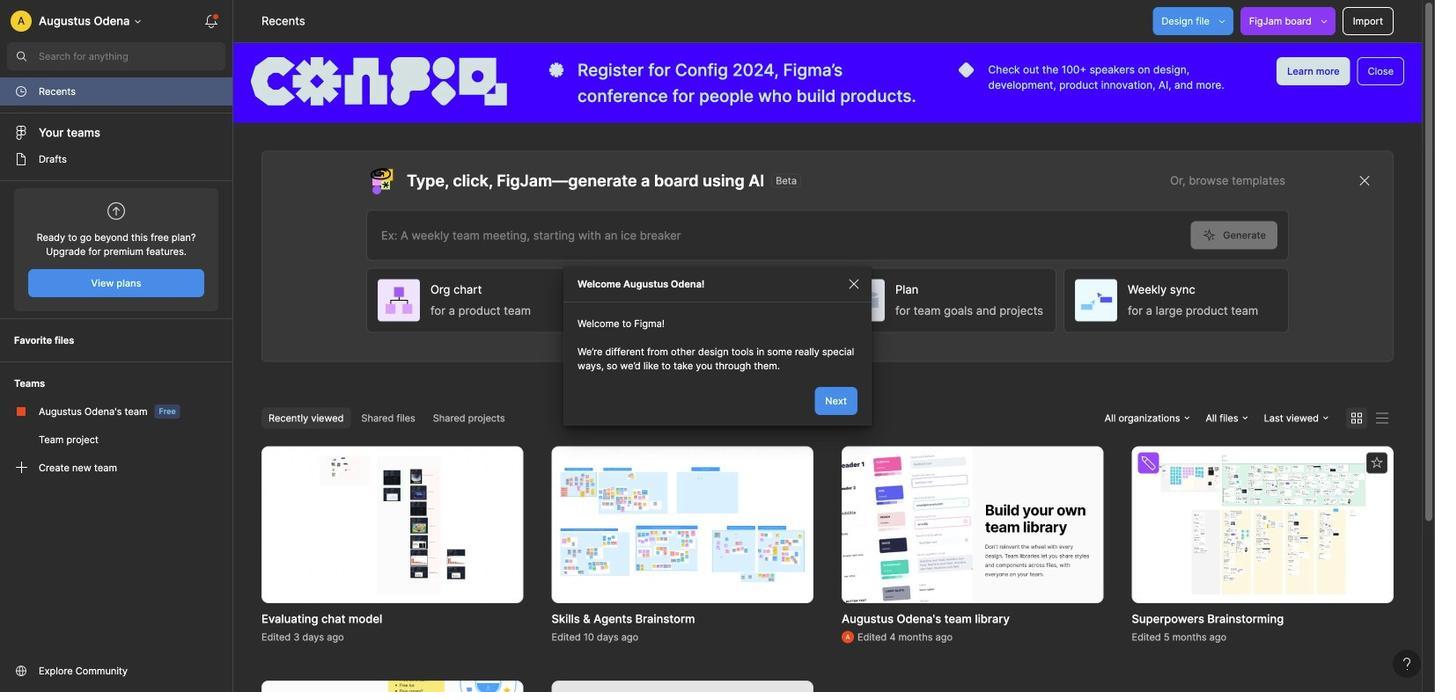Task type: describe. For each thing, give the bounding box(es) containing it.
community 16 image
[[14, 665, 28, 679]]

recent 16 image
[[14, 85, 28, 99]]

Search for anything text field
[[39, 49, 225, 63]]

search 32 image
[[7, 42, 35, 70]]

page 16 image
[[14, 152, 28, 166]]



Task type: locate. For each thing, give the bounding box(es) containing it.
Ex: A weekly team meeting, starting with an ice breaker field
[[367, 211, 1191, 260]]

bell 32 image
[[197, 7, 225, 35]]

file thumbnail image
[[842, 447, 1104, 604], [320, 456, 465, 595], [1160, 456, 1366, 595], [560, 468, 805, 583]]



Task type: vqa. For each thing, say whether or not it's contained in the screenshot.
DIALOG
no



